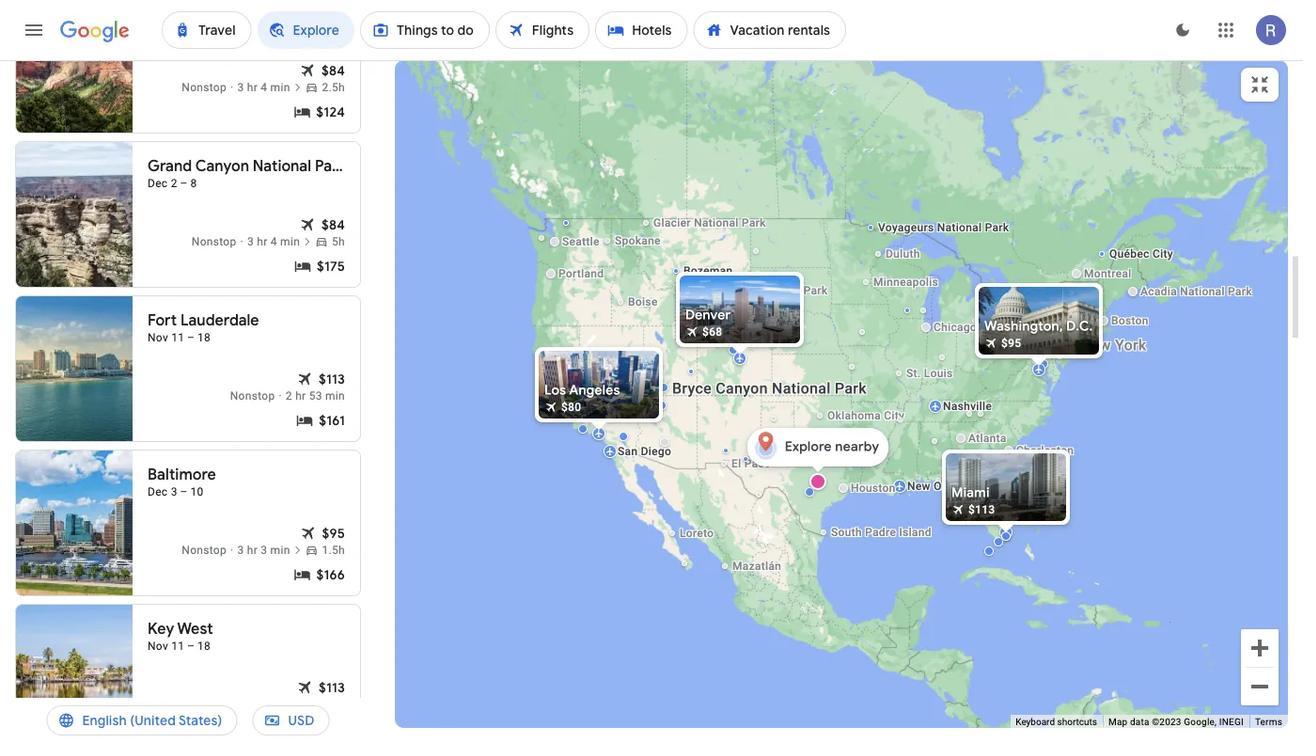 Task type: vqa. For each thing, say whether or not it's contained in the screenshot.
95 US dollars text field "$95"
yes



Task type: locate. For each thing, give the bounding box(es) containing it.
1 vertical spatial city
[[884, 409, 905, 422]]

4 left "5h"
[[271, 235, 277, 248]]

1 vertical spatial canyon
[[716, 380, 768, 397]]

0 vertical spatial 113 us dollars text field
[[319, 370, 345, 388]]

mazatlán
[[733, 560, 782, 573]]

4
[[261, 81, 267, 94], [271, 235, 277, 248]]

bozeman
[[684, 264, 733, 277]]

detroit
[[983, 314, 1019, 327]]

166 US dollars text field
[[317, 565, 345, 584]]

key
[[148, 619, 174, 639]]

canyon right "bryce"
[[716, 380, 768, 397]]

nov inside key west nov 11 – 18
[[148, 640, 168, 653]]

canyon inside map region
[[716, 380, 768, 397]]

minneapolis
[[874, 276, 939, 289]]

diego
[[641, 445, 672, 458]]

1 vertical spatial nov
[[148, 640, 168, 653]]

glacier national park
[[654, 216, 766, 230]]

english (united states) button
[[47, 698, 238, 743]]

nov inside fort lauderdale nov 11 – 18
[[148, 331, 168, 344]]

francisco
[[585, 378, 636, 391]]

11 – 18 for lauderdale
[[171, 331, 211, 344]]

1 horizontal spatial 4
[[271, 235, 277, 248]]

2 vertical spatial $113
[[319, 679, 345, 696]]

0 vertical spatial $84
[[322, 62, 345, 79]]

3
[[237, 81, 244, 94], [247, 235, 254, 248], [237, 544, 244, 557], [261, 544, 267, 557]]

city right québec
[[1153, 247, 1174, 261]]

national inside grand canyon national park dec 2 – 8
[[253, 157, 311, 176]]

nonstop up states)
[[185, 698, 230, 711]]

yellowstone
[[689, 284, 753, 297]]

1 nov from the top
[[148, 331, 168, 344]]

park up the yellowstone national park
[[742, 216, 766, 230]]

$95 down washington, on the top right
[[1002, 337, 1022, 350]]

2 $84 from the top
[[322, 216, 345, 233]]

3 hr 4 min for $124
[[237, 81, 290, 94]]

1 vertical spatial $95
[[322, 525, 345, 542]]

0 vertical spatial 3 hr 4 min
[[237, 81, 290, 94]]

0 vertical spatial 2
[[286, 389, 292, 403]]

$95 up 1.5h
[[322, 525, 345, 542]]

2
[[286, 389, 292, 403], [241, 698, 247, 711]]

toronto
[[1022, 295, 1063, 309]]

0 vertical spatial $113
[[319, 371, 345, 388]]

city for québec city
[[1153, 247, 1174, 261]]

1 horizontal spatial 95 us dollars text field
[[1002, 337, 1022, 350]]

$84 up 2 hours 30 minutes text field
[[322, 62, 345, 79]]

11 – 18 inside key west nov 11 – 18
[[171, 640, 211, 653]]

95 us dollars text field down washington, on the top right
[[1002, 337, 1022, 350]]

2.5h
[[322, 81, 345, 94]]

national for acadia national park
[[1181, 285, 1225, 298]]

inegi
[[1220, 716, 1244, 728]]

11 – 18 inside fort lauderdale nov 11 – 18
[[171, 331, 211, 344]]

$113 down miami
[[969, 503, 996, 516]]

orlando
[[1001, 497, 1043, 510]]

1 vertical spatial new
[[908, 480, 931, 493]]

nonstop left 3 hr 3 min at the left bottom
[[182, 544, 227, 557]]

0 vertical spatial 53
[[309, 389, 322, 403]]

map data ©2023 google, inegi
[[1109, 716, 1244, 728]]

1 vertical spatial $113
[[969, 503, 996, 516]]

1 vertical spatial san
[[618, 445, 638, 458]]

min up usd
[[280, 698, 300, 711]]

0 vertical spatial city
[[1153, 247, 1174, 261]]

2 dec from the top
[[148, 485, 168, 499]]

2 vertical spatial 113 us dollars text field
[[319, 678, 345, 697]]

3 hr 4 min left 2.5h
[[237, 81, 290, 94]]

san left diego
[[618, 445, 638, 458]]

1 horizontal spatial san
[[618, 445, 638, 458]]

nonstop down lauderdale
[[230, 389, 275, 403]]

canyon
[[195, 157, 249, 176], [716, 380, 768, 397]]

nonstop up grand
[[182, 81, 227, 94]]

84 US dollars text field
[[322, 215, 345, 234]]

duluth
[[886, 247, 921, 261]]

houston
[[851, 482, 896, 495]]

view smaller map image
[[1249, 73, 1272, 96]]

nashville
[[943, 400, 993, 413]]

$175
[[317, 258, 345, 275]]

2 for fort lauderdale
[[286, 389, 292, 403]]

1 vertical spatial 53
[[264, 698, 277, 711]]

11 – 18
[[171, 331, 211, 344], [171, 640, 211, 653]]

park
[[315, 157, 346, 176], [742, 216, 766, 230], [985, 221, 1010, 234], [804, 284, 828, 297], [1228, 285, 1253, 298], [835, 380, 867, 397]]

loreto
[[680, 527, 714, 540]]

0 vertical spatial nov
[[148, 331, 168, 344]]

new down "d.c."
[[1081, 336, 1112, 354]]

0 vertical spatial $95
[[1002, 337, 1022, 350]]

1 vertical spatial $84
[[322, 216, 345, 233]]

5 hours text field
[[332, 234, 345, 249]]

$95 inside map region
[[1002, 337, 1022, 350]]

tahoe
[[615, 360, 647, 373]]

park for acadia national park
[[1228, 285, 1253, 298]]

113 us dollars text field for fort lauderdale
[[319, 370, 345, 388]]

3 hr 4 min
[[237, 81, 290, 94], [247, 235, 300, 248]]

0 horizontal spatial new
[[908, 480, 931, 493]]

11 – 18 down west
[[171, 640, 211, 653]]

canyon up 2 – 8
[[195, 157, 249, 176]]

1 dec from the top
[[148, 177, 168, 190]]

1 11 – 18 from the top
[[171, 331, 211, 344]]

0 vertical spatial san
[[562, 378, 582, 391]]

0 horizontal spatial 4
[[261, 81, 267, 94]]

dec
[[148, 177, 168, 190], [148, 485, 168, 499]]

1 horizontal spatial canyon
[[716, 380, 768, 397]]

park inside grand canyon national park dec 2 – 8
[[315, 157, 346, 176]]

3 hr 4 min left "5h"
[[247, 235, 300, 248]]

95 us dollars text field up 1.5h
[[322, 524, 345, 543]]

baltimore
[[148, 465, 216, 484]]

1 horizontal spatial $95
[[1002, 337, 1022, 350]]

4 for $124
[[261, 81, 267, 94]]

$113 up "161 us dollars" text field
[[319, 371, 345, 388]]

161 US dollars text field
[[319, 411, 345, 430]]

fort
[[148, 311, 177, 330]]

2 hr 53 min up "161 us dollars" text field
[[286, 389, 345, 403]]

city
[[1153, 247, 1174, 261], [884, 409, 905, 422]]

1 vertical spatial 11 – 18
[[171, 640, 211, 653]]

chicago
[[934, 321, 977, 334]]

2 for key west
[[241, 698, 247, 711]]

explore
[[785, 438, 832, 455]]

$397
[[315, 721, 345, 737]]

national
[[253, 157, 311, 176], [694, 216, 739, 230], [938, 221, 982, 234], [756, 284, 801, 297], [1181, 285, 1225, 298], [772, 380, 831, 397]]

113 US dollars text field
[[319, 370, 345, 388], [969, 503, 996, 516], [319, 678, 345, 697]]

1 horizontal spatial 2
[[286, 389, 292, 403]]

orleans
[[934, 480, 975, 493]]

baltimore dec 3 – 10
[[148, 465, 216, 499]]

0 vertical spatial new
[[1081, 336, 1112, 354]]

canyon inside grand canyon national park dec 2 – 8
[[195, 157, 249, 176]]

11 – 18 for west
[[171, 640, 211, 653]]

124 US dollars text field
[[316, 103, 345, 121]]

11 – 18 down lauderdale
[[171, 331, 211, 344]]

0 vertical spatial 95 us dollars text field
[[1002, 337, 1022, 350]]

$113 inside map region
[[969, 503, 996, 516]]

0 horizontal spatial 2
[[241, 698, 247, 711]]

nearby
[[835, 438, 880, 455]]

dec down grand
[[148, 177, 168, 190]]

0 vertical spatial 2 hr 53 min
[[286, 389, 345, 403]]

oklahoma
[[828, 409, 881, 422]]

new for new orleans
[[908, 480, 931, 493]]

new left orleans
[[908, 480, 931, 493]]

5h
[[332, 235, 345, 248]]

hr for baltimore
[[247, 544, 258, 557]]

canyon for grand
[[195, 157, 249, 176]]

4 left 2.5h
[[261, 81, 267, 94]]

nov down fort
[[148, 331, 168, 344]]

spokane
[[615, 234, 661, 247]]

1 vertical spatial 95 us dollars text field
[[322, 524, 345, 543]]

google,
[[1184, 716, 1217, 728]]

park right voyageurs
[[985, 221, 1010, 234]]

1 $84 from the top
[[322, 62, 345, 79]]

voyageurs national park
[[879, 221, 1010, 234]]

2 hours 30 minutes text field
[[322, 80, 345, 95]]

city right oklahoma
[[884, 409, 905, 422]]

min
[[271, 81, 290, 94], [280, 235, 300, 248], [326, 389, 345, 403], [271, 544, 290, 557], [280, 698, 300, 711]]

2 11 – 18 from the top
[[171, 640, 211, 653]]

1 vertical spatial 2
[[241, 698, 247, 711]]

york
[[1116, 336, 1147, 354]]

$95
[[1002, 337, 1022, 350], [322, 525, 345, 542]]

1 vertical spatial dec
[[148, 485, 168, 499]]

$113
[[319, 371, 345, 388], [969, 503, 996, 516], [319, 679, 345, 696]]

0 horizontal spatial city
[[884, 409, 905, 422]]

©2023
[[1153, 716, 1182, 728]]

hr for fort lauderdale
[[296, 389, 306, 403]]

1 vertical spatial 4
[[271, 235, 277, 248]]

nonstop down 2 – 8
[[192, 235, 237, 248]]

$84 up the 5 hours text field
[[322, 216, 345, 233]]

oklahoma city
[[828, 409, 905, 422]]

0 vertical spatial dec
[[148, 177, 168, 190]]

el paso
[[732, 457, 771, 470]]

113 us dollars text field down miami
[[969, 503, 996, 516]]

lake
[[587, 360, 612, 373]]

0 horizontal spatial canyon
[[195, 157, 249, 176]]

68 US dollars text field
[[703, 325, 723, 339]]

2 hr 53 min
[[286, 389, 345, 403], [241, 698, 300, 711]]

dec inside baltimore dec 3 – 10
[[148, 485, 168, 499]]

0 horizontal spatial 95 us dollars text field
[[322, 524, 345, 543]]

park left minneapolis
[[804, 284, 828, 297]]

new
[[1081, 336, 1112, 354], [908, 480, 931, 493]]

$113 up the $397 text box
[[319, 679, 345, 696]]

nonstop
[[182, 81, 227, 94], [192, 235, 237, 248], [230, 389, 275, 403], [182, 544, 227, 557], [185, 698, 230, 711]]

nov down key
[[148, 640, 168, 653]]

keyboard shortcuts
[[1016, 716, 1098, 728]]

113 us dollars text field for key west
[[319, 678, 345, 697]]

min left "5h"
[[280, 235, 300, 248]]

1 horizontal spatial 53
[[309, 389, 322, 403]]

0 vertical spatial 4
[[261, 81, 267, 94]]

dec left 3 – 10
[[148, 485, 168, 499]]

1 horizontal spatial city
[[1153, 247, 1174, 261]]

min left 1.5h text box
[[271, 544, 290, 557]]

0 horizontal spatial san
[[562, 378, 582, 391]]

keyboard shortcuts button
[[1016, 715, 1098, 729]]

0 vertical spatial 11 – 18
[[171, 331, 211, 344]]

change appearance image
[[1161, 8, 1206, 53]]

1 horizontal spatial new
[[1081, 336, 1112, 354]]

2 hr 53 min up usd
[[241, 698, 300, 711]]

1.5h
[[322, 544, 345, 557]]

miami
[[952, 484, 990, 501]]

park down the 124 us dollars 'text box'
[[315, 157, 346, 176]]

park right acadia
[[1228, 285, 1253, 298]]

states)
[[179, 712, 222, 729]]

3 for $175
[[247, 235, 254, 248]]

nonstop for baltimore
[[182, 544, 227, 557]]

montreal
[[1085, 267, 1132, 280]]

0 horizontal spatial $95
[[322, 525, 345, 542]]

min left 2.5h
[[271, 81, 290, 94]]

san up $80
[[562, 378, 582, 391]]

city for oklahoma city
[[884, 409, 905, 422]]

boston
[[1112, 314, 1149, 327]]

0 horizontal spatial 53
[[264, 698, 277, 711]]

113 us dollars text field up the $397 text box
[[319, 678, 345, 697]]

island
[[900, 526, 932, 539]]

95 US dollars text field
[[1002, 337, 1022, 350], [322, 524, 345, 543]]

2 nov from the top
[[148, 640, 168, 653]]

(united
[[130, 712, 176, 729]]

nov
[[148, 331, 168, 344], [148, 640, 168, 653]]

113 us dollars text field up "161 us dollars" text field
[[319, 370, 345, 388]]

south
[[832, 526, 862, 539]]

3 – 10
[[171, 485, 204, 499]]

min up "161 us dollars" text field
[[326, 389, 345, 403]]

53
[[309, 389, 322, 403], [264, 698, 277, 711]]

seattle
[[563, 235, 600, 248]]

$84 for $124
[[322, 62, 345, 79]]

0 vertical spatial canyon
[[195, 157, 249, 176]]

paso
[[745, 457, 771, 470]]

1 vertical spatial 3 hr 4 min
[[247, 235, 300, 248]]

1 vertical spatial 2 hr 53 min
[[241, 698, 300, 711]]

d.c.
[[1067, 318, 1093, 335]]



Task type: describe. For each thing, give the bounding box(es) containing it.
nonstop for key
[[185, 698, 230, 711]]

$68
[[703, 325, 723, 339]]

$161
[[319, 412, 345, 429]]

map
[[1109, 716, 1128, 728]]

glacier
[[654, 216, 691, 230]]

charleston
[[1017, 444, 1074, 457]]

usd
[[288, 712, 315, 729]]

explore nearby button
[[748, 428, 889, 482]]

$113 for lauderdale
[[319, 371, 345, 388]]

new york
[[1081, 336, 1147, 354]]

lauderdale
[[181, 311, 259, 330]]

west
[[177, 619, 213, 639]]

los
[[545, 382, 567, 399]]

usd button
[[253, 698, 330, 743]]

english (united states)
[[82, 712, 222, 729]]

padre
[[866, 526, 897, 539]]

main menu image
[[23, 19, 45, 41]]

1 hour 30 minutes text field
[[322, 543, 345, 558]]

$166
[[317, 566, 345, 583]]

los angeles
[[545, 382, 620, 399]]

map region
[[179, 0, 1304, 743]]

national for yellowstone national park
[[756, 284, 801, 297]]

53 for lauderdale
[[309, 389, 322, 403]]

boise
[[628, 295, 658, 309]]

min for grand canyon national park
[[280, 235, 300, 248]]

yellowstone national park
[[689, 284, 828, 297]]

park for voyageurs national park
[[985, 221, 1010, 234]]

nov for key west
[[148, 640, 168, 653]]

84 US dollars text field
[[322, 61, 345, 80]]

canyon for bryce
[[716, 380, 768, 397]]

south padre island
[[832, 526, 932, 539]]

3 hr 4 min for $175
[[247, 235, 300, 248]]

hr for grand canyon national park
[[257, 235, 268, 248]]

english
[[82, 712, 127, 729]]

nov for fort lauderdale
[[148, 331, 168, 344]]

min for baltimore
[[271, 544, 290, 557]]

atlanta
[[969, 432, 1007, 445]]

park for glacier national park
[[742, 216, 766, 230]]

san diego
[[618, 445, 672, 458]]

new orleans
[[908, 480, 975, 493]]

lake tahoe
[[587, 360, 647, 373]]

$80
[[562, 401, 582, 414]]

$84 for $175
[[322, 216, 345, 233]]

175 US dollars text field
[[317, 257, 345, 276]]

3 hr 3 min
[[237, 544, 290, 557]]

4 for $175
[[271, 235, 277, 248]]

min for key west
[[280, 698, 300, 711]]

grand
[[148, 157, 192, 176]]

data
[[1131, 716, 1150, 728]]

nonstop for grand
[[192, 235, 237, 248]]

397 US dollars text field
[[315, 720, 345, 738]]

park up oklahoma
[[835, 380, 867, 397]]

2 – 8
[[171, 177, 197, 190]]

3 for $124
[[237, 81, 244, 94]]

san for san diego
[[618, 445, 638, 458]]

shortcuts
[[1058, 716, 1098, 728]]

bryce canyon national park
[[673, 380, 867, 397]]

1 vertical spatial 113 us dollars text field
[[969, 503, 996, 516]]

st.
[[907, 367, 921, 380]]

denver
[[686, 307, 731, 324]]

dallas
[[836, 444, 869, 457]]

national for glacier national park
[[694, 216, 739, 230]]

min for fort lauderdale
[[326, 389, 345, 403]]

3 for $166
[[237, 544, 244, 557]]

hr for key west
[[250, 698, 261, 711]]

loading results progress bar
[[0, 60, 1304, 64]]

2 hr 53 min for fort lauderdale
[[286, 389, 345, 403]]

bryce
[[673, 380, 712, 397]]

acadia
[[1141, 285, 1178, 298]]

québec
[[1110, 247, 1150, 261]]

terms link
[[1256, 716, 1283, 728]]

grand canyon national park dec 2 – 8
[[148, 157, 346, 190]]

$124
[[316, 103, 345, 120]]

fort lauderdale nov 11 – 18
[[148, 311, 259, 344]]

québec city
[[1110, 247, 1174, 261]]

80 US dollars text field
[[562, 401, 582, 414]]

st. louis
[[907, 367, 953, 380]]

53 for west
[[264, 698, 277, 711]]

national for voyageurs national park
[[938, 221, 982, 234]]

dec inside grand canyon national park dec 2 – 8
[[148, 177, 168, 190]]

keyboard
[[1016, 716, 1055, 728]]

el
[[732, 457, 742, 470]]

2 hr 53 min for key west
[[241, 698, 300, 711]]

park for yellowstone national park
[[804, 284, 828, 297]]

voyageurs
[[879, 221, 935, 234]]

portland
[[559, 267, 604, 280]]

san francisco
[[562, 378, 636, 391]]

san for san francisco
[[562, 378, 582, 391]]

terms
[[1256, 716, 1283, 728]]

louis
[[924, 367, 953, 380]]

new for new york
[[1081, 336, 1112, 354]]

explore nearby
[[785, 438, 880, 455]]

angeles
[[569, 382, 620, 399]]

washington,
[[985, 318, 1064, 335]]

$113 for west
[[319, 679, 345, 696]]

nonstop for fort
[[230, 389, 275, 403]]



